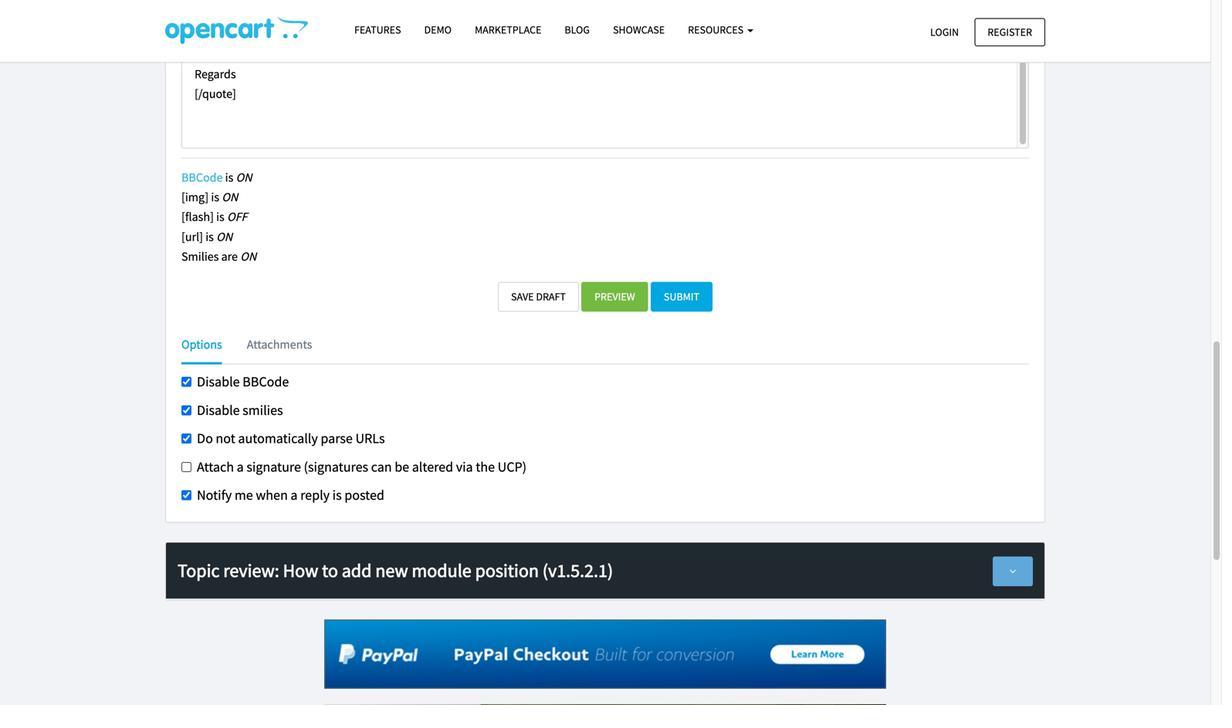 Task type: locate. For each thing, give the bounding box(es) containing it.
0 vertical spatial bbcode
[[181, 170, 223, 185]]

0 vertical spatial disable
[[197, 373, 240, 391]]

(signatures
[[304, 459, 368, 476]]

off
[[227, 209, 247, 225]]

automatically
[[238, 430, 318, 448]]

new
[[375, 559, 408, 583]]

angle down image
[[1006, 566, 1020, 577]]

login
[[930, 25, 959, 39]]

bbcode inside bbcode is on [img] is on [flash] is off [url] is on smilies are on
[[181, 170, 223, 185]]

review:
[[223, 559, 279, 583]]

a right attach
[[237, 459, 244, 476]]

to
[[322, 559, 338, 583]]

do not automatically parse urls
[[197, 430, 385, 448]]

attach a signature (signatures can be altered via the ucp)
[[197, 459, 527, 476]]

0 horizontal spatial bbcode
[[181, 170, 223, 185]]

disable down options "link"
[[197, 373, 240, 391]]

resources link
[[677, 16, 765, 43]]

notify
[[197, 487, 232, 504]]

1 disable from the top
[[197, 373, 240, 391]]

is right "reply"
[[333, 487, 342, 504]]

do
[[197, 430, 213, 448]]

register
[[988, 25, 1032, 39]]

bbcode up [img] at top left
[[181, 170, 223, 185]]

(v1.5.2.1)
[[543, 559, 613, 583]]

[flash]
[[181, 209, 214, 225]]

disable up 'not'
[[197, 402, 240, 419]]

None checkbox
[[181, 406, 192, 416], [181, 434, 192, 444], [181, 462, 192, 472], [181, 491, 192, 501], [181, 406, 192, 416], [181, 434, 192, 444], [181, 462, 192, 472], [181, 491, 192, 501]]

marketplace
[[475, 23, 542, 37]]

None submit
[[498, 282, 579, 312], [582, 282, 648, 312], [651, 282, 713, 312], [498, 282, 579, 312], [582, 282, 648, 312], [651, 282, 713, 312]]

how
[[283, 559, 318, 583]]

0 vertical spatial a
[[237, 459, 244, 476]]

a left "reply"
[[291, 487, 298, 504]]

is left the off
[[216, 209, 225, 225]]

topic review: how to add new module position (v1.5.2.1)
[[178, 559, 613, 583]]

is right [url]
[[206, 229, 214, 245]]

tab list
[[181, 335, 1029, 365]]

signature
[[247, 459, 301, 476]]

attachments link
[[235, 335, 324, 355]]

notify me when a reply is posted
[[197, 487, 384, 504]]

on
[[236, 170, 252, 185], [222, 190, 238, 205], [216, 229, 232, 245], [240, 249, 257, 264]]

1 vertical spatial a
[[291, 487, 298, 504]]

when
[[256, 487, 288, 504]]

register link
[[975, 18, 1046, 46]]

2 disable from the top
[[197, 402, 240, 419]]

demo link
[[413, 16, 463, 43]]

1 horizontal spatial a
[[291, 487, 298, 504]]

position
[[475, 559, 539, 583]]

add
[[342, 559, 372, 583]]

0 horizontal spatial a
[[237, 459, 244, 476]]

reply
[[300, 487, 330, 504]]

features link
[[343, 16, 413, 43]]

bbcode up smilies
[[243, 373, 289, 391]]

resources
[[688, 23, 746, 37]]

is
[[225, 170, 233, 185], [211, 190, 219, 205], [216, 209, 225, 225], [206, 229, 214, 245], [333, 487, 342, 504]]

a
[[237, 459, 244, 476], [291, 487, 298, 504]]

[url]
[[181, 229, 203, 245]]

ucp)
[[498, 459, 527, 476]]

blog link
[[553, 16, 602, 43]]

None checkbox
[[181, 377, 192, 387]]

disable
[[197, 373, 240, 391], [197, 402, 240, 419]]

options link
[[181, 335, 234, 365]]

1 vertical spatial disable
[[197, 402, 240, 419]]

bbcode
[[181, 170, 223, 185], [243, 373, 289, 391]]

1 vertical spatial bbcode
[[243, 373, 289, 391]]



Task type: describe. For each thing, give the bounding box(es) containing it.
is right bbcode "link"
[[225, 170, 233, 185]]

attach
[[197, 459, 234, 476]]

the
[[476, 459, 495, 476]]

marketplace link
[[463, 16, 553, 43]]

paypal payment gateway image
[[324, 620, 887, 690]]

showcase link
[[602, 16, 677, 43]]

smilies
[[243, 402, 283, 419]]

1 horizontal spatial bbcode
[[243, 373, 289, 391]]

options
[[181, 337, 222, 352]]

me
[[235, 487, 253, 504]]

be
[[395, 459, 409, 476]]

topic
[[178, 559, 220, 583]]

login link
[[917, 18, 972, 46]]

bbcode is on [img] is on [flash] is off [url] is on smilies are on
[[181, 170, 257, 264]]

blog
[[565, 23, 590, 37]]

not
[[216, 430, 235, 448]]

urls
[[356, 430, 385, 448]]

smilies
[[181, 249, 219, 264]]

disable for disable smilies
[[197, 402, 240, 419]]

disable smilies
[[197, 402, 283, 419]]

can
[[371, 459, 392, 476]]

demo
[[424, 23, 452, 37]]

are
[[221, 249, 238, 264]]

[img]
[[181, 190, 209, 205]]

disable bbcode
[[197, 373, 289, 391]]

features
[[354, 23, 401, 37]]

parse
[[321, 430, 353, 448]]

showcase
[[613, 23, 665, 37]]

via
[[456, 459, 473, 476]]

attachments
[[247, 337, 312, 352]]

is right [img] at top left
[[211, 190, 219, 205]]

tab list containing options
[[181, 335, 1029, 365]]

altered
[[412, 459, 453, 476]]

disable for disable bbcode
[[197, 373, 240, 391]]

posted
[[345, 487, 384, 504]]

module
[[412, 559, 472, 583]]

[quote=catalinux post_id=377043 time=1359247820 user_id=1652] I know it's a little bit too late but if you still need a solution check this: http://htmyell.com/adding-positions-to-opencart-theme/  I hope that helps.  Regards [/quote] text field
[[181, 0, 1029, 149]]

bbcode link
[[181, 170, 223, 185]]



Task type: vqa. For each thing, say whether or not it's contained in the screenshot.
second | from the right
no



